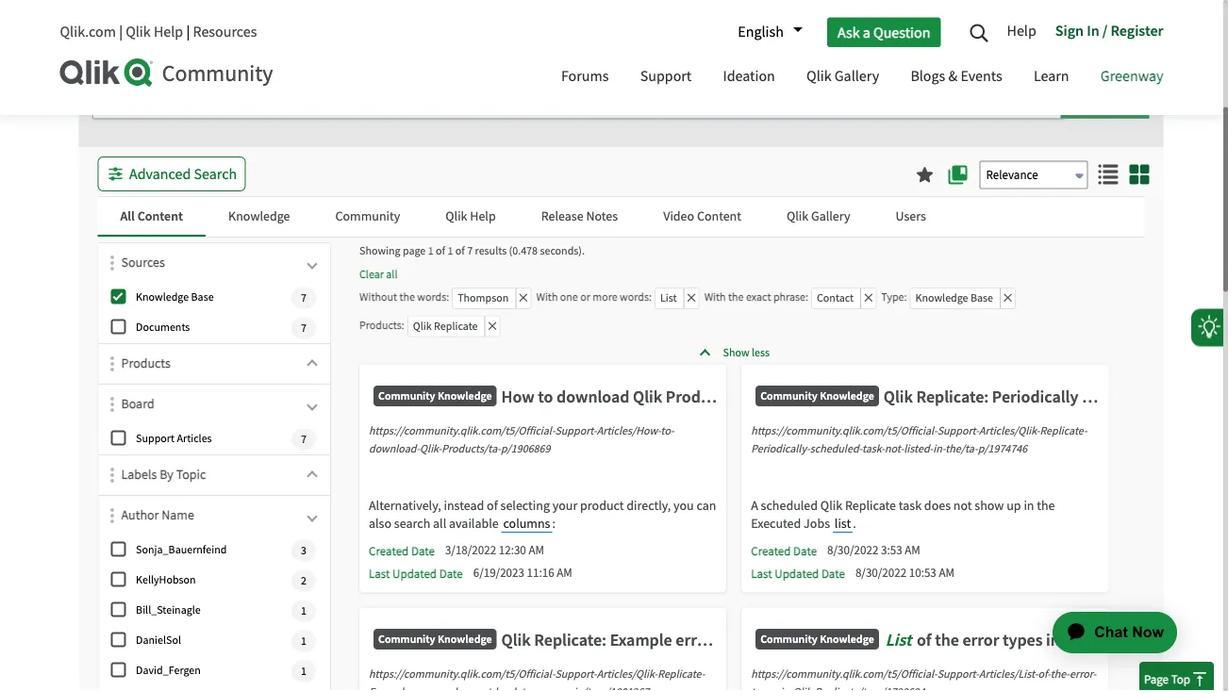 Task type: describe. For each thing, give the bounding box(es) containing it.
2 | from the left
[[186, 22, 190, 42]]

products for products
[[121, 355, 171, 372]]

all content
[[120, 208, 183, 225]]

size image
[[1130, 165, 1150, 185]]

0 horizontal spatial help
[[154, 22, 183, 42]]

8/30/2022 for 8/30/2022 10:53 am
[[856, 566, 907, 582]]

alternatively, instead of selecting your product directly, you can also search all available
[[369, 498, 717, 533]]

knowledge base for 7
[[136, 290, 214, 305]]

articles/qlik- for example
[[597, 668, 658, 683]]

sort filter image for labels by topic
[[110, 469, 114, 484]]

8/30/2022 3:53 am
[[828, 544, 921, 559]]

community left data at the bottom right of page
[[761, 633, 818, 647]]

the inside a scheduled qlik replicate task does not show up in the executed jobs
[[1037, 498, 1056, 515]]

sort filter image for board
[[110, 398, 114, 413]]

all
[[120, 208, 135, 225]]

10:53
[[910, 566, 937, 582]]

a
[[751, 498, 759, 515]]

all content button
[[98, 198, 206, 237]]

the left exact
[[729, 291, 744, 305]]

page
[[403, 244, 426, 259]]

7 for knowledge base
[[301, 291, 307, 306]]

7 inside showing page 1 of 1 of 7 results (0.478 seconds) . clear all
[[467, 244, 473, 259]]

articles/how-
[[597, 425, 661, 439]]

with for with one or more words :
[[536, 291, 558, 305]]

danielsol
[[136, 634, 181, 649]]

periodically
[[993, 387, 1079, 408]]

: down the "without the words :"
[[402, 319, 405, 333]]

labels by topic
[[121, 467, 206, 484]]

https://community.qlik.com/t5/official- inside https://community.qlik.com/t5/official-support-articles/list-of-the-error- types-in-qlik-replicate/ta-p/1729694
[[751, 668, 938, 683]]

forums button
[[547, 50, 623, 106]]

sources
[[121, 254, 165, 271]]

codes
[[716, 630, 759, 652]]

qlik.com | qlik help | resources
[[60, 22, 257, 42]]

by
[[797, 630, 815, 652]]

qlik up articles/how-
[[633, 387, 663, 408]]

all inside 'alternatively, instead of selecting your product directly, you can also search all available'
[[433, 516, 447, 533]]

community knowledge how to download qlik products
[[378, 387, 731, 408]]

content for video content
[[697, 208, 742, 225]]

created date for how
[[369, 544, 435, 560]]

phrase
[[774, 291, 806, 305]]

community inside button
[[336, 208, 400, 225]]

qlik.com
[[60, 22, 116, 42]]

english button
[[729, 16, 803, 48]]

author name button
[[121, 506, 321, 535]]

0 vertical spatial task
[[1161, 387, 1192, 408]]

7 for support articles
[[301, 433, 307, 447]]

articles/qlik- for periodically
[[980, 425, 1040, 439]]

in/ta-
[[574, 686, 600, 692]]

https://community.qlik.com/t5/official- for qlik replicate: example error codes sent by data sources in
[[369, 668, 555, 683]]

qlik replicate: periodically scheduled task not link
[[884, 387, 1223, 418]]

register
[[1111, 21, 1164, 40]]

results
[[475, 244, 507, 259]]

knowledge right by
[[820, 633, 875, 647]]

support- for periodically
[[938, 425, 980, 439]]

0 horizontal spatial in
[[913, 630, 927, 652]]

qlik up 'the-'
[[1064, 630, 1093, 652]]

scheduled inside a scheduled qlik replicate task does not show up in the executed jobs
[[761, 498, 818, 515]]

created for qlik
[[751, 544, 791, 560]]

1 vertical spatial gallery
[[812, 208, 851, 225]]

qlik inside menu bar
[[807, 67, 832, 86]]

a scheduled qlik replicate task does not show up in the executed jobs
[[751, 498, 1056, 533]]

community inside community knowledge qlik replicate: periodically scheduled task not
[[761, 389, 818, 404]]

qlik help
[[446, 208, 496, 225]]

the right without
[[400, 291, 415, 305]]

download-
[[369, 443, 420, 457]]

updated for how
[[393, 567, 437, 582]]

1 for danielsol
[[301, 635, 307, 649]]

knowledge inside community knowledge qlik replicate: example error codes sent by data sources in
[[438, 633, 492, 647]]

without the words :
[[360, 291, 449, 305]]

1 words from the left
[[417, 291, 447, 305]]

to
[[538, 387, 553, 408]]

: right contact
[[905, 291, 907, 305]]

in- inside https://community.qlik.com/t5/official-support-articles/list-of-the-error- types-in-qlik-replicate/ta-p/1729694
[[781, 686, 793, 692]]

products for products :
[[360, 319, 402, 333]]

✕ for qlik replicate
[[488, 319, 497, 334]]

columns :
[[503, 516, 556, 533]]

sources button
[[121, 253, 321, 282]]

products button
[[121, 354, 321, 383]]

1 | from the left
[[119, 22, 123, 42]]

qlik gallery link
[[793, 50, 894, 106]]

directly,
[[627, 498, 671, 515]]

2 words from the left
[[620, 291, 649, 305]]

how
[[502, 387, 535, 408]]

: up qlik replicate
[[447, 291, 449, 305]]

support for support
[[640, 67, 692, 86]]

sign
[[1056, 21, 1084, 40]]

gallery inside menu bar
[[835, 67, 880, 86]]

date down 8/30/2022 3:53 am
[[822, 567, 845, 582]]

david_fergen
[[136, 664, 201, 679]]

thompson
[[458, 292, 509, 306]]

6/19/2023 11:16 am
[[473, 566, 573, 582]]

advanced search
[[129, 165, 237, 184]]

of left results
[[456, 244, 465, 259]]

sort filter image for author name
[[110, 509, 114, 524]]

of-
[[1039, 668, 1051, 683]]

support button
[[626, 50, 706, 106]]

with for with the exact phrase :
[[705, 291, 726, 305]]

how to download qlik products link
[[502, 387, 731, 418]]

example
[[610, 630, 673, 652]]

size image
[[1099, 165, 1119, 185]]

executed
[[751, 516, 802, 533]]

data-
[[510, 686, 534, 692]]

0 vertical spatial scheduled
[[1082, 387, 1157, 408]]

qlik right qlik.com 'link'
[[126, 22, 151, 42]]

list for list of the error types in qlik replicate.
[[886, 630, 912, 652]]

can
[[697, 498, 717, 515]]

1 for david_fergen
[[301, 665, 307, 679]]

date down 3/18/2022
[[439, 567, 463, 582]]

11:16
[[527, 566, 555, 582]]

type :
[[882, 291, 907, 305]]

content for all content
[[137, 208, 183, 225]]

qlik- inside https://community.qlik.com/t5/official-support-articles/list-of-the-error- types-in-qlik-replicate/ta-p/1729694
[[793, 686, 815, 692]]

qlik down the "without the words :"
[[413, 319, 432, 334]]

✕ for thompson
[[519, 292, 528, 306]]

date down search
[[411, 544, 435, 560]]

knowledge inside community knowledge qlik replicate: periodically scheduled task not
[[820, 389, 875, 404]]

1 for bill_steinagle
[[301, 604, 307, 619]]

a
[[863, 22, 871, 42]]

replicate/ta-
[[815, 686, 876, 692]]

: right more
[[649, 291, 652, 305]]

resources
[[193, 22, 257, 42]]

to-
[[661, 425, 674, 439]]

search
[[394, 516, 431, 533]]

less
[[752, 346, 770, 361]]

https://community.qlik.com/t5/official-support-articles/qlik-replicate- example-error-codes-sent-by-data-sources-in/ta-p/1801267
[[369, 668, 705, 692]]

your
[[553, 498, 578, 515]]

with the exact phrase :
[[705, 291, 809, 305]]

jobs
[[804, 516, 831, 533]]

the up https://community.qlik.com/t5/official-support-articles/list-of-the-error- types-in-qlik-replicate/ta-p/1729694
[[935, 630, 960, 652]]

8/30/2022 for 8/30/2022 3:53 am
[[828, 544, 879, 559]]

sent-
[[471, 686, 495, 692]]

showing
[[360, 244, 401, 259]]

am for 3/18/2022 12:30 am
[[529, 544, 544, 559]]

qlik help button
[[423, 198, 519, 235]]

all inside showing page 1 of 1 of 7 results (0.478 seconds) . clear all
[[386, 268, 398, 282]]

base for ✕
[[971, 292, 994, 306]]

community inside community knowledge how to download qlik products
[[378, 389, 436, 404]]

date down jobs
[[794, 544, 817, 560]]

ask a question
[[838, 22, 931, 42]]

seconds)
[[540, 244, 582, 259]]

base for 7
[[191, 290, 214, 305]]

3/18/2022
[[445, 544, 497, 559]]

replicate.
[[1097, 630, 1169, 652]]

products/ta-
[[442, 443, 501, 457]]

: down your
[[553, 516, 556, 533]]

use classic community search link
[[957, 54, 1150, 73]]

also
[[369, 516, 392, 533]]

qlik up phrase
[[787, 208, 809, 225]]

ask
[[838, 22, 860, 42]]

without
[[360, 291, 397, 305]]

sources
[[854, 630, 910, 652]]



Task type: locate. For each thing, give the bounding box(es) containing it.
data
[[818, 630, 851, 652]]

task inside a scheduled qlik replicate task does not show up in the executed jobs
[[899, 498, 922, 515]]

replicate: for example
[[534, 630, 607, 652]]

1 updated from the left
[[393, 567, 437, 582]]

. inside showing page 1 of 1 of 7 results (0.478 seconds) . clear all
[[582, 244, 585, 259]]

0 horizontal spatial task
[[899, 498, 922, 515]]

0 vertical spatial all
[[386, 268, 398, 282]]

1 vertical spatial articles/qlik-
[[597, 668, 658, 683]]

products down without
[[360, 319, 402, 333]]

task-
[[863, 443, 885, 457]]

https://community.qlik.com/t5/official- inside https://community.qlik.com/t5/official-support-articles/how-to- download-qlik-products/ta-p/1906869
[[369, 425, 555, 439]]

1 horizontal spatial .
[[853, 516, 857, 533]]

base down sources button
[[191, 290, 214, 305]]

&
[[949, 67, 958, 86]]

8/30/2022 down list .
[[828, 544, 879, 559]]

0 horizontal spatial replicate
[[434, 319, 478, 334]]

notes
[[586, 208, 618, 225]]

1 horizontal spatial error-
[[1070, 668, 1097, 683]]

advanced search button
[[98, 157, 246, 192]]

knowledge up sources button
[[228, 208, 290, 225]]

video content
[[664, 208, 742, 225]]

1 last updated date from the left
[[369, 567, 463, 582]]

0 horizontal spatial qlik-
[[420, 443, 442, 457]]

https://community.qlik.com/t5/official- for how to download qlik products
[[369, 425, 555, 439]]

last down executed
[[751, 567, 773, 582]]

0 vertical spatial 8/30/2022
[[828, 544, 879, 559]]

created for how
[[369, 544, 409, 560]]

with left one
[[536, 291, 558, 305]]

last updated date down jobs
[[751, 567, 845, 582]]

support- up the/ta-
[[938, 425, 980, 439]]

knowledge right type :
[[916, 292, 969, 306]]

error- inside https://community.qlik.com/t5/official-support-articles/qlik-replicate- example-error-codes-sent-by-data-sources-in/ta-p/1801267
[[413, 686, 440, 692]]

2
[[301, 574, 307, 589]]

1 horizontal spatial in
[[1024, 498, 1035, 515]]

content right the video
[[697, 208, 742, 225]]

in inside a scheduled qlik replicate task does not show up in the executed jobs
[[1024, 498, 1035, 515]]

gallery down ask
[[835, 67, 880, 86]]

2 last from the left
[[751, 567, 773, 582]]

0 vertical spatial replicate-
[[1040, 425, 1088, 439]]

top
[[1172, 672, 1191, 688]]

articles/qlik- inside https://community.qlik.com/t5/official-support-articles/qlik-replicate- example-error-codes-sent-by-data-sources-in/ta-p/1801267
[[597, 668, 658, 683]]

product
[[580, 498, 624, 515]]

help inside button
[[470, 208, 496, 225]]

replicate: up the/ta-
[[917, 387, 989, 408]]

2 sort filter image from the top
[[110, 398, 114, 413]]

knowledge button
[[206, 198, 313, 235]]

replicate-
[[1040, 425, 1088, 439], [658, 668, 705, 683]]

am right 10:53 on the right bottom
[[939, 566, 955, 582]]

board button
[[121, 395, 321, 423]]

https://community.qlik.com/t5/official- up scheduled-
[[751, 425, 938, 439]]

replicate- down qlik replicate: example error codes sent by data sources in link
[[658, 668, 705, 683]]

1 horizontal spatial scheduled
[[1082, 387, 1157, 408]]

0 horizontal spatial replicate-
[[658, 668, 705, 683]]

1 vertical spatial error-
[[413, 686, 440, 692]]

help up results
[[470, 208, 496, 225]]

1 created date from the left
[[369, 544, 435, 560]]

1 horizontal spatial task
[[1161, 387, 1192, 408]]

2 horizontal spatial help
[[1007, 21, 1037, 40]]

learn
[[1034, 67, 1070, 86]]

1 vertical spatial support
[[136, 432, 175, 447]]

sort filter image left labels
[[110, 469, 114, 484]]

community knowledge qlik replicate: example error codes sent by data sources in
[[378, 630, 927, 652]]

last updated date for how
[[369, 567, 463, 582]]

page top
[[1145, 672, 1191, 688]]

replicate up list .
[[845, 498, 897, 515]]

board
[[121, 396, 154, 413]]

qlik- up alternatively, on the left bottom
[[420, 443, 442, 457]]

0 horizontal spatial scheduled
[[761, 498, 818, 515]]

7 left without
[[301, 291, 307, 306]]

community down sign
[[1030, 54, 1104, 73]]

2 last updated date from the left
[[751, 567, 845, 582]]

in- down the sent
[[781, 686, 793, 692]]

greenway link
[[1087, 50, 1178, 106]]

am up "11:16"
[[529, 544, 544, 559]]

ask a question link
[[828, 17, 941, 47]]

error- for example-
[[413, 686, 440, 692]]

last down also
[[369, 567, 390, 582]]

support- down download at bottom
[[555, 425, 597, 439]]

replicate down "thompson"
[[434, 319, 478, 334]]

support- for download
[[555, 425, 597, 439]]

sort filter image
[[110, 256, 114, 271], [110, 469, 114, 484]]

of up https://community.qlik.com/t5/official-support-articles/list-of-the-error- types-in-qlik-replicate/ta-p/1729694
[[917, 630, 932, 652]]

community knowledge qlik replicate: periodically scheduled task not
[[761, 387, 1223, 408]]

qlik- inside https://community.qlik.com/t5/official-support-articles/how-to- download-qlik-products/ta-p/1906869
[[420, 443, 442, 457]]

clear
[[360, 268, 384, 282]]

support- up in/ta-
[[555, 668, 597, 683]]

1 vertical spatial qlik-
[[793, 686, 815, 692]]

replicate- inside https://community.qlik.com/t5/official-support-articles/qlik-replicate- periodically-scheduled-task-not-listed-in-the/ta-p/1974746
[[1040, 425, 1088, 439]]

2 updated from the left
[[775, 567, 819, 582]]

am right 3:53
[[905, 544, 921, 559]]

error- for the-
[[1070, 668, 1097, 683]]

3:53
[[881, 544, 903, 559]]

search inside 'button'
[[194, 165, 237, 184]]

content
[[137, 208, 183, 225], [697, 208, 742, 225]]

content inside the all content button
[[137, 208, 183, 225]]

0 vertical spatial replicate:
[[917, 387, 989, 408]]

community
[[1030, 54, 1104, 73], [162, 59, 273, 88], [336, 208, 400, 225], [378, 389, 436, 404], [761, 389, 818, 404], [378, 633, 436, 647], [761, 633, 818, 647]]

users
[[896, 208, 927, 225]]

1 horizontal spatial replicate:
[[917, 387, 989, 408]]

0 vertical spatial not
[[1195, 387, 1220, 408]]

1 vertical spatial replicate:
[[534, 630, 607, 652]]

scheduled right periodically
[[1082, 387, 1157, 408]]

sign in / register
[[1056, 21, 1164, 40]]

1 horizontal spatial error
[[963, 630, 1000, 652]]

0 horizontal spatial last
[[369, 567, 390, 582]]

1 content from the left
[[137, 208, 183, 225]]

0 horizontal spatial in-
[[781, 686, 793, 692]]

0 horizontal spatial articles/qlik-
[[597, 668, 658, 683]]

knowledge inside button
[[228, 208, 290, 225]]

knowledge
[[228, 208, 290, 225], [136, 290, 189, 305], [916, 292, 969, 306], [438, 389, 492, 404], [820, 389, 875, 404], [438, 633, 492, 647], [820, 633, 875, 647]]

last for how to download qlik products
[[369, 567, 390, 582]]

0 horizontal spatial list
[[661, 292, 677, 306]]

https://community.qlik.com/t5/official- up codes-
[[369, 668, 555, 683]]

. right list
[[853, 516, 857, 533]]

0 vertical spatial .
[[582, 244, 585, 259]]

support- inside https://community.qlik.com/t5/official-support-articles/list-of-the-error- types-in-qlik-replicate/ta-p/1729694
[[938, 668, 980, 683]]

search right advanced
[[194, 165, 237, 184]]

replicate: for periodically
[[917, 387, 989, 408]]

support- for example
[[555, 668, 597, 683]]

0 vertical spatial products
[[360, 319, 402, 333]]

replicate inside a scheduled qlik replicate task does not show up in the executed jobs
[[845, 498, 897, 515]]

use classic community search
[[957, 54, 1150, 73]]

0 vertical spatial list
[[661, 292, 677, 306]]

qlik inside a scheduled qlik replicate task does not show up in the executed jobs
[[821, 498, 843, 515]]

menu bar
[[547, 50, 1178, 106]]

0 vertical spatial sort filter image
[[110, 256, 114, 271]]

0 horizontal spatial created
[[369, 544, 409, 560]]

updated for qlik
[[775, 567, 819, 582]]

1 vertical spatial sort filter image
[[110, 398, 114, 413]]

(0.478
[[509, 244, 538, 259]]

sort filter image for sources
[[110, 256, 114, 271]]

8/30/2022 down 8/30/2022 3:53 am
[[856, 566, 907, 582]]

knowledge base for ✕
[[916, 292, 994, 306]]

2 horizontal spatial in
[[1047, 630, 1061, 652]]

all right "clear"
[[386, 268, 398, 282]]

1 horizontal spatial not
[[1195, 387, 1220, 408]]

help left resources
[[154, 22, 183, 42]]

one
[[560, 291, 578, 305]]

menu bar containing forums
[[547, 50, 1178, 106]]

sonja_bauernfeind
[[136, 543, 227, 558]]

0 vertical spatial qlik-
[[420, 443, 442, 457]]

words right more
[[620, 291, 649, 305]]

qlik up list
[[821, 498, 843, 515]]

1 vertical spatial list
[[886, 630, 912, 652]]

created date down executed
[[751, 544, 817, 560]]

1 vertical spatial replicate-
[[658, 668, 705, 683]]

0 vertical spatial sort filter image
[[110, 357, 114, 372]]

qlik gallery inside menu bar
[[807, 67, 880, 86]]

created down executed
[[751, 544, 791, 560]]

knowledge base up documents
[[136, 290, 214, 305]]

✕ for knowledge base
[[1004, 292, 1013, 306]]

support for support articles
[[136, 432, 175, 447]]

am for 6/19/2023 11:16 am
[[557, 566, 573, 582]]

bill_steinagle
[[136, 604, 201, 618]]

in- right not-
[[934, 443, 946, 457]]

community up example-
[[378, 633, 436, 647]]

1 horizontal spatial products
[[360, 319, 402, 333]]

: left contact
[[806, 291, 809, 305]]

1 vertical spatial 8/30/2022
[[856, 566, 907, 582]]

the-
[[1051, 668, 1070, 683]]

not-
[[885, 443, 904, 457]]

✕ for contact
[[865, 292, 873, 306]]

7 for documents
[[301, 321, 307, 336]]

application
[[1018, 590, 1200, 677]]

list right more
[[661, 292, 677, 306]]

0 horizontal spatial updated
[[393, 567, 437, 582]]

knowledge base right type :
[[916, 292, 994, 306]]

0 horizontal spatial support
[[136, 432, 175, 447]]

0 horizontal spatial error
[[676, 630, 713, 652]]

am for 8/30/2022 3:53 am
[[905, 544, 921, 559]]

https://community.qlik.com/t5/official- for qlik replicate: periodically scheduled task not
[[751, 425, 938, 439]]

0 horizontal spatial content
[[137, 208, 183, 225]]

qlik.com link
[[60, 22, 116, 42]]

the right up
[[1037, 498, 1056, 515]]

0 vertical spatial in-
[[934, 443, 946, 457]]

/
[[1103, 21, 1108, 40]]

0 horizontal spatial products
[[121, 355, 171, 372]]

https://community.qlik.com/t5/official- up the replicate/ta-
[[751, 668, 938, 683]]

0 horizontal spatial all
[[386, 268, 398, 282]]

support inside support 'dropdown button'
[[640, 67, 692, 86]]

by-
[[495, 686, 510, 692]]

base
[[191, 290, 214, 305], [971, 292, 994, 306]]

1 vertical spatial all
[[433, 516, 447, 533]]

you
[[674, 498, 694, 515]]

content right all
[[137, 208, 183, 225]]

1 vertical spatial in-
[[781, 686, 793, 692]]

updated down jobs
[[775, 567, 819, 582]]

qlik right ideation
[[807, 67, 832, 86]]

1 vertical spatial not
[[954, 498, 973, 515]]

sort filter image for products
[[110, 357, 114, 372]]

0 vertical spatial gallery
[[835, 67, 880, 86]]

p/1729694
[[876, 686, 925, 692]]

1 horizontal spatial search
[[1107, 54, 1150, 73]]

knowledge up scheduled-
[[820, 389, 875, 404]]

more
[[593, 291, 618, 305]]

not
[[1195, 387, 1220, 408], [954, 498, 973, 515]]

1 horizontal spatial support
[[640, 67, 692, 86]]

last updated date down search
[[369, 567, 463, 582]]

2 error from the left
[[963, 630, 1000, 652]]

1 horizontal spatial updated
[[775, 567, 819, 582]]

1 error from the left
[[676, 630, 713, 652]]

1 horizontal spatial created date
[[751, 544, 817, 560]]

1 horizontal spatial qlik-
[[793, 686, 815, 692]]

blogs & events button
[[897, 50, 1017, 106]]

1 vertical spatial replicate
[[845, 498, 897, 515]]

1 horizontal spatial base
[[971, 292, 994, 306]]

0 horizontal spatial last updated date
[[369, 567, 463, 582]]

✕ for list
[[688, 292, 696, 306]]

qlik image
[[60, 59, 154, 87]]

.
[[582, 244, 585, 259], [853, 516, 857, 533]]

0 horizontal spatial not
[[954, 498, 973, 515]]

knowledge left how
[[438, 389, 492, 404]]

2 content from the left
[[697, 208, 742, 225]]

last for qlik replicate: periodically scheduled task not
[[751, 567, 773, 582]]

3 sort filter image from the top
[[110, 509, 114, 524]]

name
[[162, 507, 194, 524]]

events
[[961, 67, 1003, 86]]

scheduled
[[1082, 387, 1157, 408], [761, 498, 818, 515]]

2 created date from the left
[[751, 544, 817, 560]]

2 created from the left
[[751, 544, 791, 560]]

3/18/2022 12:30 am
[[445, 544, 544, 559]]

up
[[1007, 498, 1022, 515]]

community inside community knowledge qlik replicate: example error codes sent by data sources in
[[378, 633, 436, 647]]

products down documents
[[121, 355, 171, 372]]

updated
[[393, 567, 437, 582], [775, 567, 819, 582]]

1 with from the left
[[536, 291, 558, 305]]

1 horizontal spatial articles/qlik-
[[980, 425, 1040, 439]]

7 left products :
[[301, 321, 307, 336]]

1 horizontal spatial help
[[470, 208, 496, 225]]

am for 8/30/2022 10:53 am
[[939, 566, 955, 582]]

qlik up showing page 1 of 1 of 7 results (0.478 seconds) . clear all
[[446, 208, 468, 225]]

support articles
[[136, 432, 212, 447]]

of inside 'alternatively, instead of selecting your product directly, you can also search all available'
[[487, 498, 498, 515]]

knowledge inside community knowledge how to download qlik products
[[438, 389, 492, 404]]

kellyhobson
[[136, 574, 196, 588]]

1 horizontal spatial knowledge base
[[916, 292, 994, 306]]

1 horizontal spatial last
[[751, 567, 773, 582]]

topic
[[176, 467, 206, 484]]

1 vertical spatial qlik gallery
[[787, 208, 851, 225]]

video content button
[[641, 198, 764, 235]]

| right qlik help link
[[186, 22, 190, 42]]

0 vertical spatial support
[[640, 67, 692, 86]]

1 horizontal spatial last updated date
[[751, 567, 845, 582]]

0 horizontal spatial knowledge base
[[136, 290, 214, 305]]

codes-
[[440, 686, 471, 692]]

list up https://community.qlik.com/t5/official-support-articles/list-of-the-error- types-in-qlik-replicate/ta-p/1729694
[[886, 630, 912, 652]]

last updated date for qlik
[[751, 567, 845, 582]]

0 horizontal spatial created date
[[369, 544, 435, 560]]

0 horizontal spatial .
[[582, 244, 585, 259]]

products :
[[360, 319, 405, 333]]

1 horizontal spatial content
[[697, 208, 742, 225]]

7 down the board button
[[301, 433, 307, 447]]

created date for qlik
[[751, 544, 817, 560]]

replicate- for periodically
[[1040, 425, 1088, 439]]

date
[[411, 544, 435, 560], [794, 544, 817, 560], [439, 567, 463, 582], [822, 567, 845, 582]]

with left exact
[[705, 291, 726, 305]]

community up download-
[[378, 389, 436, 404]]

qlik up https://community.qlik.com/t5/official-support-articles/qlik-replicate- example-error-codes-sent-by-data-sources-in/ta-p/1801267
[[502, 630, 531, 652]]

replicate- inside https://community.qlik.com/t5/official-support-articles/qlik-replicate- example-error-codes-sent-by-data-sources-in/ta-p/1801267
[[658, 668, 705, 683]]

replicate- for example
[[658, 668, 705, 683]]

listed-
[[904, 443, 934, 457]]

2 horizontal spatial products
[[666, 387, 731, 408]]

0 horizontal spatial base
[[191, 290, 214, 305]]

not inside a scheduled qlik replicate task does not show up in the executed jobs
[[954, 498, 973, 515]]

1 vertical spatial search
[[194, 165, 237, 184]]

qlik- right the 'types-'
[[793, 686, 815, 692]]

0 horizontal spatial with
[[536, 291, 558, 305]]

page
[[1145, 672, 1169, 688]]

community down resources
[[162, 59, 273, 88]]

1 horizontal spatial created
[[751, 544, 791, 560]]

| right qlik.com
[[119, 22, 123, 42]]

products up to-
[[666, 387, 731, 408]]

qlik up https://community.qlik.com/t5/official-support-articles/qlik-replicate- periodically-scheduled-task-not-listed-in-the/ta-p/1974746 at the bottom right of page
[[884, 387, 913, 408]]

qlik replicate: example error codes sent by data sources in link
[[502, 630, 927, 661]]

https://community.qlik.com/t5/official- inside https://community.qlik.com/t5/official-support-articles/qlik-replicate- periodically-scheduled-task-not-listed-in-the/ta-p/1974746
[[751, 425, 938, 439]]

3
[[301, 544, 307, 559]]

1 last from the left
[[369, 567, 390, 582]]

https://community.qlik.com/t5/official-support-articles/list-of-the-error- types-in-qlik-replicate/ta-p/1729694
[[751, 668, 1097, 692]]

help up classic at the right top of the page
[[1007, 21, 1037, 40]]

forums
[[561, 67, 609, 86]]

show
[[975, 498, 1005, 515]]

show less
[[723, 346, 770, 361]]

error- right of-
[[1070, 668, 1097, 683]]

example-
[[369, 686, 413, 692]]

1 horizontal spatial in-
[[934, 443, 946, 457]]

scheduled-
[[810, 443, 863, 457]]

am right "11:16"
[[557, 566, 573, 582]]

support- down list of the error types in qlik replicate.
[[938, 668, 980, 683]]

1 sort filter image from the top
[[110, 256, 114, 271]]

words up qlik replicate
[[417, 291, 447, 305]]

knowledge up documents
[[136, 290, 189, 305]]

0 horizontal spatial |
[[119, 22, 123, 42]]

p/1974746
[[978, 443, 1028, 457]]

error- inside https://community.qlik.com/t5/official-support-articles/list-of-the-error- types-in-qlik-replicate/ta-p/1729694
[[1070, 668, 1097, 683]]

1 sort filter image from the top
[[110, 357, 114, 372]]

ideation button
[[709, 50, 790, 106]]

1 vertical spatial scheduled
[[761, 498, 818, 515]]

1 created from the left
[[369, 544, 409, 560]]

products inside button
[[121, 355, 171, 372]]

0 horizontal spatial replicate:
[[534, 630, 607, 652]]

articles/qlik- up p/1974746
[[980, 425, 1040, 439]]

0 vertical spatial qlik gallery
[[807, 67, 880, 86]]

scheduled up executed
[[761, 498, 818, 515]]

list of the error types in qlik replicate.
[[886, 630, 1169, 652]]

greenway
[[1101, 67, 1164, 86]]

1 horizontal spatial list
[[886, 630, 912, 652]]

2 vertical spatial products
[[666, 387, 731, 408]]

page top button
[[1140, 663, 1215, 692]]

. down release notes
[[582, 244, 585, 259]]

1 horizontal spatial replicate-
[[1040, 425, 1088, 439]]

gallery left users
[[812, 208, 851, 225]]

periodically-
[[751, 443, 810, 457]]

1 vertical spatial sort filter image
[[110, 469, 114, 484]]

12:30
[[499, 544, 526, 559]]

help link
[[1007, 14, 1046, 50]]

created date down search
[[369, 544, 435, 560]]

1 horizontal spatial replicate
[[845, 498, 897, 515]]

1 vertical spatial task
[[899, 498, 922, 515]]

last
[[369, 567, 390, 582], [751, 567, 773, 582]]

1 horizontal spatial |
[[186, 22, 190, 42]]

0 vertical spatial articles/qlik-
[[980, 425, 1040, 439]]

community link
[[60, 59, 528, 88]]

of right page
[[436, 244, 446, 259]]

created down also
[[369, 544, 409, 560]]

0 horizontal spatial words
[[417, 291, 447, 305]]

list for list
[[661, 292, 677, 306]]

use
[[957, 54, 980, 73]]

1 horizontal spatial all
[[433, 516, 447, 533]]

content inside the video content button
[[697, 208, 742, 225]]

of up the available
[[487, 498, 498, 515]]

p/1906869
[[501, 443, 551, 457]]

0 horizontal spatial error-
[[413, 686, 440, 692]]

in right up
[[1024, 498, 1035, 515]]

sort filter image
[[110, 357, 114, 372], [110, 398, 114, 413], [110, 509, 114, 524]]

in- inside https://community.qlik.com/t5/official-support-articles/qlik-replicate- periodically-scheduled-task-not-listed-in-the/ta-p/1974746
[[934, 443, 946, 457]]

support- inside https://community.qlik.com/t5/official-support-articles/how-to- download-qlik-products/ta-p/1906869
[[555, 425, 597, 439]]

2 sort filter image from the top
[[110, 469, 114, 484]]

community up showing
[[336, 208, 400, 225]]

qlik inside button
[[446, 208, 468, 225]]

0 vertical spatial search
[[1107, 54, 1150, 73]]

articles/qlik- inside https://community.qlik.com/t5/official-support-articles/qlik-replicate- periodically-scheduled-task-not-listed-in-the/ta-p/1974746
[[980, 425, 1040, 439]]

6/19/2023
[[473, 566, 525, 582]]

download
[[557, 387, 630, 408]]

2 with from the left
[[705, 291, 726, 305]]

0 horizontal spatial search
[[194, 165, 237, 184]]

https://community.qlik.com/t5/official- inside https://community.qlik.com/t5/official-support-articles/qlik-replicate- example-error-codes-sent-by-data-sources-in/ta-p/1801267
[[369, 668, 555, 683]]

types-
[[751, 686, 781, 692]]

support- inside https://community.qlik.com/t5/official-support-articles/qlik-replicate- periodically-scheduled-task-not-listed-in-the/ta-p/1974746
[[938, 425, 980, 439]]

in right sources
[[913, 630, 927, 652]]

support- inside https://community.qlik.com/t5/official-support-articles/qlik-replicate- example-error-codes-sent-by-data-sources-in/ta-p/1801267
[[555, 668, 597, 683]]

1 vertical spatial .
[[853, 516, 857, 533]]



Task type: vqa. For each thing, say whether or not it's contained in the screenshot.
'me'
no



